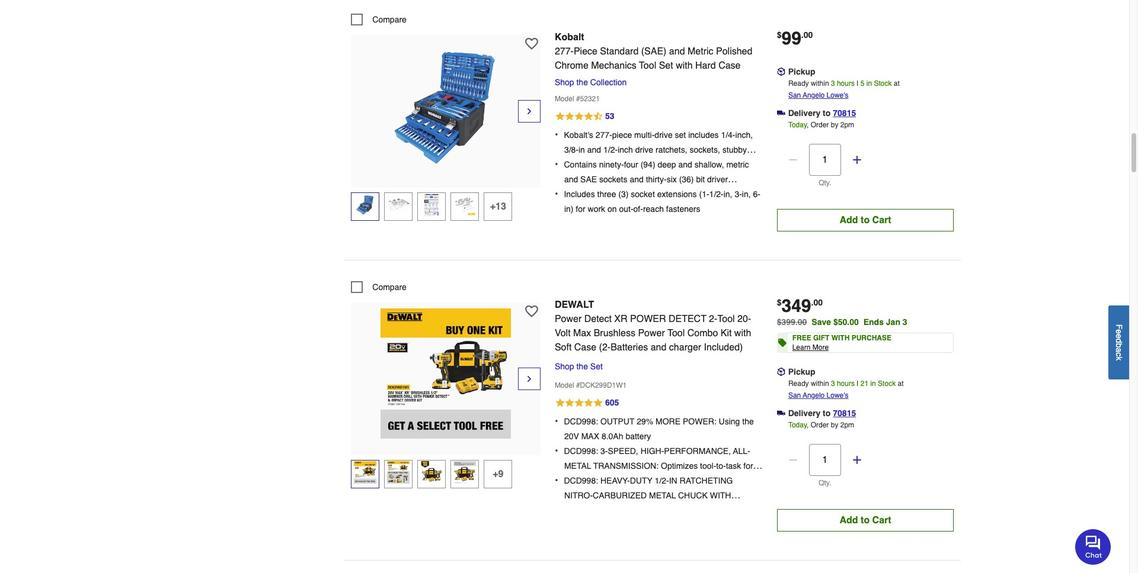 Task type: vqa. For each thing, say whether or not it's contained in the screenshot.
• Kobalt's 277-piece multi-drive set includes 1/4-inch, 3/8-in and 1/2-inch drive ratchets, sockets, stubby wrenches, hex keys and other assorted drive tools to help you complete almost any job
yes



Task type: locate. For each thing, give the bounding box(es) containing it.
2 vertical spatial 3
[[831, 380, 835, 388]]

2pm down ready within 3 hours | 21 in stock at san angelo lowe's
[[841, 421, 854, 430]]

san
[[788, 91, 801, 99], [788, 392, 801, 400]]

3- inside • dcd998: output 29% more power: using the 20v max 8.0ah battery • dcd998: 3-speed, high-performance, all- metal transmission: optimizes tool-to-task for fast application speeds and improved runtime for drilling in masonry materials
[[601, 447, 608, 457]]

lowe's for 5
[[827, 91, 849, 99]]

1 horizontal spatial 1/2-
[[655, 477, 669, 486]]

2 $ from the top
[[777, 298, 782, 307]]

2 delivery to 70815 from the top
[[788, 409, 856, 418]]

gift
[[813, 334, 830, 342]]

1 vertical spatial compare
[[373, 283, 407, 292]]

1 2pm from the top
[[841, 121, 854, 129]]

2 vertical spatial drive
[[711, 160, 729, 170]]

and inside dewalt power detect xr power detect 2-tool 20- volt max brushless power tool combo kit with soft case (2-batteries and charger included)
[[651, 342, 667, 353]]

$ inside $ 99 .00
[[777, 30, 782, 40]]

1 vertical spatial 70815 button
[[833, 408, 856, 420]]

0 vertical spatial 3
[[831, 79, 835, 88]]

3- down 8.0ah
[[601, 447, 608, 457]]

| left 5
[[857, 79, 859, 88]]

1 delivery to 70815 from the top
[[788, 108, 856, 118]]

pickup right pickup image
[[788, 67, 816, 76]]

today up minus image
[[788, 421, 807, 430]]

1 order from the top
[[811, 121, 829, 129]]

0 vertical spatial with
[[832, 334, 850, 342]]

bit for • dcd998: heavy-duty 1/2-in ratcheting nitro-carburized metal chuck with carbide inserts: for superior bit gripping strength
[[691, 506, 700, 516]]

277-
[[555, 46, 574, 57], [596, 131, 612, 140]]

, down ready within 3 hours | 21 in stock at san angelo lowe's
[[807, 421, 809, 430]]

0 vertical spatial dcd998:
[[564, 418, 598, 427]]

ready for ready within 3 hours | 21 in stock at san angelo lowe's
[[788, 380, 809, 388]]

0 horizontal spatial sockets
[[564, 190, 593, 199]]

Stepper number input field with increment and decrement buttons number field
[[809, 144, 841, 176], [809, 444, 841, 476]]

with inside dewalt power detect xr power detect 2-tool 20- volt max brushless power tool combo kit with soft case (2-batteries and charger included)
[[734, 328, 751, 339]]

stock inside ready within 3 hours | 21 in stock at san angelo lowe's
[[878, 380, 896, 388]]

bit inside the • dcd998: heavy-duty 1/2-in ratcheting nitro-carburized metal chuck with carbide inserts: for superior bit gripping strength
[[691, 506, 700, 516]]

in right 5
[[867, 79, 872, 88]]

1 pickup from the top
[[788, 67, 816, 76]]

2 angelo from the top
[[803, 392, 825, 400]]

and right (sae)
[[669, 46, 685, 57]]

2 2pm from the top
[[841, 421, 854, 430]]

277- inside • kobalt's 277-piece multi-drive set includes 1/4-inch, 3/8-in and 1/2-inch drive ratchets, sockets, stubby wrenches, hex keys and other assorted drive tools to help you complete almost any job
[[596, 131, 612, 140]]

kobalt
[[555, 32, 584, 42]]

bit inside '• contains ninety-four (94) deep and shallow, metric and sae sockets and thirty-six (36) bit driver sockets'
[[696, 175, 705, 185]]

for inside • includes three (3) socket extensions (1-1/2-in, 3-in, 6- in) for work on out-of-reach fasteners
[[576, 205, 586, 214]]

output
[[601, 418, 635, 427]]

2 vertical spatial the
[[742, 418, 754, 427]]

case
[[719, 60, 741, 71], [574, 342, 597, 353]]

3/8-
[[564, 145, 579, 155]]

e up d
[[1115, 330, 1124, 334]]

0 vertical spatial 1/2-
[[604, 145, 618, 155]]

compare for kobalt
[[373, 15, 407, 24]]

0 vertical spatial shop
[[555, 77, 574, 87]]

at right 21 in the bottom right of the page
[[898, 380, 904, 388]]

and inside • dcd998: output 29% more power: using the 20v max 8.0ah battery • dcd998: 3-speed, high-performance, all- metal transmission: optimizes tool-to-task for fast application speeds and improved runtime for drilling in masonry materials
[[651, 477, 665, 486]]

drive up ratchets,
[[655, 131, 673, 140]]

delivery for ready within 3 hours | 5 in stock at san angelo lowe's
[[788, 108, 821, 118]]

2 delivery from the top
[[788, 409, 821, 418]]

0 vertical spatial stepper number input field with increment and decrement buttons number field
[[809, 144, 841, 176]]

in inside • kobalt's 277-piece multi-drive set includes 1/4-inch, 3/8-in and 1/2-inch drive ratchets, sockets, stubby wrenches, hex keys and other assorted drive tools to help you complete almost any job
[[579, 145, 585, 155]]

0 vertical spatial add to cart button
[[777, 209, 954, 232]]

with down $399.00 save $50.00 ends jan 3
[[832, 334, 850, 342]]

was price $399.00 element
[[777, 315, 812, 327]]

.00
[[802, 30, 813, 40], [811, 298, 823, 307]]

5 • from the top
[[555, 447, 558, 457]]

0 vertical spatial metal
[[564, 462, 591, 471]]

truck filled image for ready within 3 hours | 5 in stock at san angelo lowe's
[[777, 109, 785, 117]]

and left the charger
[[651, 342, 667, 353]]

| for 5
[[857, 79, 859, 88]]

collection
[[590, 77, 627, 87]]

angelo inside ready within 3 hours | 21 in stock at san angelo lowe's
[[803, 392, 825, 400]]

hours for 21
[[837, 380, 855, 388]]

1 cart from the top
[[873, 215, 891, 226]]

2 stepper number input field with increment and decrement buttons number field from the top
[[809, 444, 841, 476]]

70815 for 5
[[833, 108, 856, 118]]

with down "20-" at the right of page
[[734, 328, 751, 339]]

• inside • includes three (3) socket extensions (1-1/2-in, 3-in, 6- in) for work on out-of-reach fasteners
[[555, 189, 558, 200]]

plus image for stepper number input field with increment and decrement buttons number field for minus icon
[[851, 154, 863, 166]]

1 by from the top
[[831, 121, 839, 129]]

complete
[[598, 175, 632, 185]]

0 vertical spatial sockets
[[599, 175, 628, 185]]

277- down kobalt
[[555, 46, 574, 57]]

for right task
[[744, 462, 753, 471]]

1 delivery from the top
[[788, 108, 821, 118]]

# down the shop the set
[[576, 382, 580, 390]]

0 vertical spatial at
[[894, 79, 900, 88]]

0 vertical spatial cart
[[873, 215, 891, 226]]

1 vertical spatial .00
[[811, 298, 823, 307]]

order down ready within 3 hours | 5 in stock at san angelo lowe's
[[811, 121, 829, 129]]

stock for ready within 3 hours | 21 in stock at san angelo lowe's
[[878, 380, 896, 388]]

$ for 349
[[777, 298, 782, 307]]

drive down the multi-
[[635, 145, 653, 155]]

within down more
[[811, 380, 829, 388]]

2 qty. from the top
[[819, 479, 831, 488]]

0 vertical spatial ready
[[788, 79, 809, 88]]

0 vertical spatial ,
[[807, 121, 809, 129]]

order
[[811, 121, 829, 129], [811, 421, 829, 430]]

truck filled image for ready within 3 hours | 21 in stock at san angelo lowe's
[[777, 410, 785, 418]]

hard
[[695, 60, 716, 71]]

in, left 6-
[[742, 190, 751, 199]]

san angelo lowe's button
[[788, 89, 849, 101], [788, 390, 849, 402]]

# up the 4.5 stars "image"
[[576, 95, 580, 103]]

1 within from the top
[[811, 79, 829, 88]]

• for • contains ninety-four (94) deep and shallow, metric and sae sockets and thirty-six (36) bit driver sockets
[[555, 160, 558, 170]]

dcd998: inside the • dcd998: heavy-duty 1/2-in ratcheting nitro-carburized metal chuck with carbide inserts: for superior bit gripping strength
[[564, 477, 598, 486]]

.00 for 349
[[811, 298, 823, 307]]

order for ready within 3 hours | 21 in stock at san angelo lowe's
[[811, 421, 829, 430]]

| for 21
[[857, 380, 859, 388]]

qty. for stepper number input field with increment and decrement buttons number field for minus icon
[[819, 179, 831, 187]]

53 button
[[555, 109, 763, 124]]

plus image for stepper number input field with increment and decrement buttons number field corresponding to minus image
[[851, 455, 863, 466]]

ready within 3 hours | 5 in stock at san angelo lowe's
[[788, 79, 900, 99]]

1 today , order by 2pm from the top
[[788, 121, 854, 129]]

(94)
[[641, 160, 655, 170]]

$ up pickup image
[[777, 30, 782, 40]]

2-
[[709, 314, 718, 325]]

#
[[576, 95, 580, 103], [576, 382, 580, 390]]

0 vertical spatial delivery to 70815
[[788, 108, 856, 118]]

2 today , order by 2pm from the top
[[788, 421, 854, 430]]

0 horizontal spatial for
[[576, 205, 586, 214]]

1 compare from the top
[[373, 15, 407, 24]]

for right in)
[[576, 205, 586, 214]]

• inside the • dcd998: heavy-duty 1/2-in ratcheting nitro-carburized metal chuck with carbide inserts: for superior bit gripping strength
[[555, 476, 558, 487]]

0 vertical spatial compare
[[373, 15, 407, 24]]

at right 5
[[894, 79, 900, 88]]

0 horizontal spatial set
[[590, 362, 603, 372]]

pickup for ready within 3 hours | 21 in stock at san angelo lowe's
[[788, 367, 816, 377]]

1 vertical spatial ready
[[788, 380, 809, 388]]

1 vertical spatial ,
[[807, 421, 809, 430]]

compare
[[373, 15, 407, 24], [373, 283, 407, 292]]

0 vertical spatial the
[[577, 77, 588, 87]]

standard
[[600, 46, 639, 57]]

with left hard
[[676, 60, 693, 71]]

pickup right pickup icon
[[788, 367, 816, 377]]

1 70815 from the top
[[833, 108, 856, 118]]

truck filled image down pickup image
[[777, 109, 785, 117]]

70815 button down ready within 3 hours | 21 in stock at san angelo lowe's
[[833, 408, 856, 420]]

| inside ready within 3 hours | 5 in stock at san angelo lowe's
[[857, 79, 859, 88]]

.00 inside $ 99 .00
[[802, 30, 813, 40]]

chrome
[[555, 60, 589, 71]]

1 vertical spatial 277-
[[596, 131, 612, 140]]

san down learn
[[788, 392, 801, 400]]

model
[[555, 95, 574, 103], [555, 382, 574, 390]]

1/2- up the materials
[[655, 477, 669, 486]]

|
[[857, 79, 859, 88], [857, 380, 859, 388]]

0 horizontal spatial metal
[[564, 462, 591, 471]]

for down task
[[734, 477, 743, 486]]

0 vertical spatial .00
[[802, 30, 813, 40]]

2 san from the top
[[788, 392, 801, 400]]

in, down driver
[[724, 190, 733, 199]]

1 vertical spatial set
[[590, 362, 603, 372]]

multi-
[[634, 131, 655, 140]]

the for mechanics
[[577, 77, 588, 87]]

runtime
[[704, 477, 731, 486]]

1 san from the top
[[788, 91, 801, 99]]

san inside ready within 3 hours | 5 in stock at san angelo lowe's
[[788, 91, 801, 99]]

1 dcd998: from the top
[[564, 418, 598, 427]]

2 today from the top
[[788, 421, 807, 430]]

1 vertical spatial qty.
[[819, 479, 831, 488]]

3 left 5
[[831, 79, 835, 88]]

gallery item 0 image
[[381, 41, 511, 171], [381, 309, 511, 439]]

actual price $349.00 element
[[777, 296, 823, 316]]

ready down learn
[[788, 380, 809, 388]]

1 stepper number input field with increment and decrement buttons number field from the top
[[809, 144, 841, 176]]

1 angelo from the top
[[803, 91, 825, 99]]

2 model from the top
[[555, 382, 574, 390]]

70815 button
[[833, 107, 856, 119], [833, 408, 856, 420]]

battery
[[626, 432, 651, 442]]

bit down chuck
[[691, 506, 700, 516]]

1 horizontal spatial sockets
[[599, 175, 628, 185]]

sockets down help
[[564, 190, 593, 199]]

ninety-
[[599, 160, 624, 170]]

to
[[823, 108, 831, 118], [751, 160, 758, 170], [861, 215, 870, 226], [823, 409, 831, 418], [861, 516, 870, 526]]

1 vertical spatial add
[[840, 516, 858, 526]]

more
[[656, 418, 681, 427]]

1 lowe's from the top
[[827, 91, 849, 99]]

stubby
[[723, 145, 747, 155]]

0 vertical spatial truck filled image
[[777, 109, 785, 117]]

at for ready within 3 hours | 5 in stock at san angelo lowe's
[[894, 79, 900, 88]]

within
[[811, 79, 829, 88], [811, 380, 829, 388]]

1 truck filled image from the top
[[777, 109, 785, 117]]

batteries
[[611, 342, 648, 353]]

e up the b
[[1115, 334, 1124, 339]]

1 vertical spatial cart
[[873, 516, 891, 526]]

1/2- inside • kobalt's 277-piece multi-drive set includes 1/4-inch, 3/8-in and 1/2-inch drive ratchets, sockets, stubby wrenches, hex keys and other assorted drive tools to help you complete almost any job
[[604, 145, 618, 155]]

2 gallery item 0 image from the top
[[381, 309, 511, 439]]

dcd998: up "max"
[[564, 418, 598, 427]]

at inside ready within 3 hours | 5 in stock at san angelo lowe's
[[894, 79, 900, 88]]

1 ready from the top
[[788, 79, 809, 88]]

metal up fast
[[564, 462, 591, 471]]

shop for 277-piece standard (sae) and metric polished chrome mechanics tool set with hard case
[[555, 77, 574, 87]]

605 button
[[555, 396, 763, 411]]

model down "shop the set" link
[[555, 382, 574, 390]]

0 vertical spatial power
[[555, 314, 582, 325]]

1 horizontal spatial metal
[[649, 492, 676, 501]]

3 inside ready within 3 hours | 21 in stock at san angelo lowe's
[[831, 380, 835, 388]]

1 vertical spatial order
[[811, 421, 829, 430]]

stepper number input field with increment and decrement buttons number field right minus image
[[809, 444, 841, 476]]

1 vertical spatial $
[[777, 298, 782, 307]]

1 add to cart button from the top
[[777, 209, 954, 232]]

1/2- down driver
[[709, 190, 724, 199]]

2 add to cart from the top
[[840, 516, 891, 526]]

san down actual price $99.00 element
[[788, 91, 801, 99]]

lowe's inside ready within 3 hours | 21 in stock at san angelo lowe's
[[827, 392, 849, 400]]

hours inside ready within 3 hours | 5 in stock at san angelo lowe's
[[837, 79, 855, 88]]

2 lowe's from the top
[[827, 392, 849, 400]]

0 vertical spatial order
[[811, 121, 829, 129]]

add to cart for stepper number input field with increment and decrement buttons number field for minus icon
[[840, 215, 891, 226]]

2 san angelo lowe's button from the top
[[788, 390, 849, 402]]

1 hours from the top
[[837, 79, 855, 88]]

tool down (sae)
[[639, 60, 656, 71]]

stock right 21 in the bottom right of the page
[[878, 380, 896, 388]]

delivery to 70815 down ready within 3 hours | 5 in stock at san angelo lowe's
[[788, 108, 856, 118]]

drive up driver
[[711, 160, 729, 170]]

within for ready within 3 hours | 5 in stock at san angelo lowe's
[[811, 79, 829, 88]]

b
[[1115, 343, 1124, 348]]

0 vertical spatial 70815
[[833, 108, 856, 118]]

bit for • contains ninety-four (94) deep and shallow, metric and sae sockets and thirty-six (36) bit driver sockets
[[696, 175, 705, 185]]

0 vertical spatial 277-
[[555, 46, 574, 57]]

ready within 3 hours | 21 in stock at san angelo lowe's
[[788, 380, 904, 400]]

1 horizontal spatial 3-
[[735, 190, 742, 199]]

the right using
[[742, 418, 754, 427]]

shop down the soft
[[555, 362, 574, 372]]

improved
[[667, 477, 701, 486]]

ready inside ready within 3 hours | 5 in stock at san angelo lowe's
[[788, 79, 809, 88]]

includes
[[688, 131, 719, 140]]

plus image
[[851, 154, 863, 166], [851, 455, 863, 466]]

pickup image
[[777, 368, 785, 376]]

70815 button for 21
[[833, 408, 856, 420]]

model left 52321
[[555, 95, 574, 103]]

0 vertical spatial 3-
[[735, 190, 742, 199]]

on
[[608, 205, 617, 214]]

included)
[[704, 342, 743, 353]]

2 • from the top
[[555, 160, 558, 170]]

in down application at the bottom right of the page
[[591, 492, 597, 501]]

qty.
[[819, 179, 831, 187], [819, 479, 831, 488]]

today , order by 2pm down ready within 3 hours | 21 in stock at san angelo lowe's
[[788, 421, 854, 430]]

70815 down ready within 3 hours | 21 in stock at san angelo lowe's
[[833, 409, 856, 418]]

stock inside ready within 3 hours | 5 in stock at san angelo lowe's
[[874, 79, 892, 88]]

2 add to cart button from the top
[[777, 510, 954, 532]]

add for stepper number input field with increment and decrement buttons number field corresponding to minus image
[[840, 516, 858, 526]]

dcd998: up the nitro-
[[564, 477, 598, 486]]

3 left 21 in the bottom right of the page
[[831, 380, 835, 388]]

1 vertical spatial with
[[710, 492, 731, 501]]

3 dcd998: from the top
[[564, 477, 598, 486]]

1 add from the top
[[840, 215, 858, 226]]

1 horizontal spatial power
[[638, 328, 665, 339]]

0 vertical spatial 70815 button
[[833, 107, 856, 119]]

1 vertical spatial san angelo lowe's button
[[788, 390, 849, 402]]

delivery to 70815 down ready within 3 hours | 21 in stock at san angelo lowe's
[[788, 409, 856, 418]]

1 vertical spatial lowe's
[[827, 392, 849, 400]]

set down (sae)
[[659, 60, 673, 71]]

tool up the charger
[[668, 328, 685, 339]]

shop the set
[[555, 362, 603, 372]]

0 horizontal spatial with
[[710, 492, 731, 501]]

$50.00
[[834, 318, 859, 327]]

hours inside ready within 3 hours | 21 in stock at san angelo lowe's
[[837, 380, 855, 388]]

2 shop from the top
[[555, 362, 574, 372]]

2 vertical spatial 1/2-
[[655, 477, 669, 486]]

1 shop from the top
[[555, 77, 574, 87]]

, down ready within 3 hours | 5 in stock at san angelo lowe's
[[807, 121, 809, 129]]

2 # from the top
[[576, 382, 580, 390]]

• for • includes three (3) socket extensions (1-1/2-in, 3-in, 6- in) for work on out-of-reach fasteners
[[555, 189, 558, 200]]

the
[[577, 77, 588, 87], [577, 362, 588, 372], [742, 418, 754, 427]]

in right 21 in the bottom right of the page
[[871, 380, 876, 388]]

349
[[782, 296, 811, 316]]

ready down actual price $99.00 element
[[788, 79, 809, 88]]

power up volt
[[555, 314, 582, 325]]

2 plus image from the top
[[851, 455, 863, 466]]

2 cart from the top
[[873, 516, 891, 526]]

at for ready within 3 hours | 21 in stock at san angelo lowe's
[[898, 380, 904, 388]]

0 vertical spatial model
[[555, 95, 574, 103]]

stock right 5
[[874, 79, 892, 88]]

2 horizontal spatial tool
[[718, 314, 735, 325]]

1 vertical spatial shop
[[555, 362, 574, 372]]

assorted
[[677, 160, 709, 170]]

set up model # dck299d1w1
[[590, 362, 603, 372]]

case inside dewalt power detect xr power detect 2-tool 20- volt max brushless power tool combo kit with soft case (2-batteries and charger included)
[[574, 342, 597, 353]]

at inside ready within 3 hours | 21 in stock at san angelo lowe's
[[898, 380, 904, 388]]

1 vertical spatial model
[[555, 382, 574, 390]]

1 vertical spatial within
[[811, 380, 829, 388]]

2 vertical spatial dcd998:
[[564, 477, 598, 486]]

2pm for 21
[[841, 421, 854, 430]]

2 ready from the top
[[788, 380, 809, 388]]

2 by from the top
[[831, 421, 839, 430]]

order for ready within 3 hours | 5 in stock at san angelo lowe's
[[811, 121, 829, 129]]

today , order by 2pm down ready within 3 hours | 5 in stock at san angelo lowe's
[[788, 121, 854, 129]]

1 vertical spatial |
[[857, 380, 859, 388]]

.00 inside $ 349 .00
[[811, 298, 823, 307]]

0 horizontal spatial case
[[574, 342, 597, 353]]

pickup image
[[777, 67, 785, 76]]

1 vertical spatial the
[[577, 362, 588, 372]]

1 today from the top
[[788, 121, 807, 129]]

fast
[[564, 477, 578, 486]]

0 vertical spatial san angelo lowe's button
[[788, 89, 849, 101]]

tool up the kit
[[718, 314, 735, 325]]

and up the wrenches,
[[587, 145, 601, 155]]

2pm for 5
[[841, 121, 854, 129]]

by down ready within 3 hours | 5 in stock at san angelo lowe's
[[831, 121, 839, 129]]

0 horizontal spatial tool
[[639, 60, 656, 71]]

0 vertical spatial delivery
[[788, 108, 821, 118]]

truck filled image
[[777, 109, 785, 117], [777, 410, 785, 418]]

hours left 21 in the bottom right of the page
[[837, 380, 855, 388]]

lowe's inside ready within 3 hours | 5 in stock at san angelo lowe's
[[827, 91, 849, 99]]

0 vertical spatial 2pm
[[841, 121, 854, 129]]

compare inside 5014441975 element
[[373, 15, 407, 24]]

lowe's
[[827, 91, 849, 99], [827, 392, 849, 400]]

$ up $399.00
[[777, 298, 782, 307]]

gallery item 0 image for +13
[[381, 41, 511, 171]]

2 70815 from the top
[[833, 409, 856, 418]]

hours left 5
[[837, 79, 855, 88]]

1 $ from the top
[[777, 30, 782, 40]]

delivery
[[788, 108, 821, 118], [788, 409, 821, 418]]

metal down in
[[649, 492, 676, 501]]

thumbnail image
[[354, 194, 377, 216], [387, 194, 410, 216], [421, 194, 443, 216], [454, 194, 476, 216], [354, 462, 377, 484], [387, 462, 410, 484], [421, 462, 443, 484], [454, 462, 476, 484]]

case down max at the bottom of the page
[[574, 342, 597, 353]]

add
[[840, 215, 858, 226], [840, 516, 858, 526]]

socket
[[631, 190, 655, 199]]

277- down the 53
[[596, 131, 612, 140]]

power down 'power'
[[638, 328, 665, 339]]

1 • from the top
[[555, 130, 558, 141]]

pickup for ready within 3 hours | 5 in stock at san angelo lowe's
[[788, 67, 816, 76]]

1 horizontal spatial with
[[832, 334, 850, 342]]

dcd998: down "max"
[[564, 447, 598, 457]]

0 vertical spatial plus image
[[851, 154, 863, 166]]

1/2-
[[604, 145, 618, 155], [709, 190, 724, 199], [655, 477, 669, 486]]

1 gallery item 0 image from the top
[[381, 41, 511, 171]]

3- inside • includes three (3) socket extensions (1-1/2-in, 3-in, 6- in) for work on out-of-reach fasteners
[[735, 190, 742, 199]]

2 70815 button from the top
[[833, 408, 856, 420]]

1 vertical spatial power
[[638, 328, 665, 339]]

1 in, from the left
[[724, 190, 733, 199]]

tag filled image
[[778, 335, 787, 351]]

delivery to 70815 for ready within 3 hours | 5 in stock at san angelo lowe's
[[788, 108, 856, 118]]

21
[[861, 380, 869, 388]]

2 vertical spatial for
[[734, 477, 743, 486]]

0 vertical spatial stock
[[874, 79, 892, 88]]

0 horizontal spatial with
[[676, 60, 693, 71]]

the up model # 52321
[[577, 77, 588, 87]]

using
[[719, 418, 740, 427]]

$ inside $ 349 .00
[[777, 298, 782, 307]]

2 e from the top
[[1115, 334, 1124, 339]]

$
[[777, 30, 782, 40], [777, 298, 782, 307]]

case inside kobalt 277-piece standard (sae) and metric polished chrome mechanics tool set with hard case
[[719, 60, 741, 71]]

3 • from the top
[[555, 189, 558, 200]]

• inside • kobalt's 277-piece multi-drive set includes 1/4-inch, 3/8-in and 1/2-inch drive ratchets, sockets, stubby wrenches, hex keys and other assorted drive tools to help you complete almost any job
[[555, 130, 558, 141]]

san inside ready within 3 hours | 21 in stock at san angelo lowe's
[[788, 392, 801, 400]]

1 70815 button from the top
[[833, 107, 856, 119]]

2 , from the top
[[807, 421, 809, 430]]

shop down chrome
[[555, 77, 574, 87]]

20-
[[738, 314, 751, 325]]

set inside kobalt 277-piece standard (sae) and metric polished chrome mechanics tool set with hard case
[[659, 60, 673, 71]]

4 • from the top
[[555, 417, 558, 428]]

speeds
[[622, 477, 649, 486]]

add to cart button for stepper number input field with increment and decrement buttons number field for minus icon
[[777, 209, 954, 232]]

case down the polished
[[719, 60, 741, 71]]

to-
[[716, 462, 726, 471]]

by down ready within 3 hours | 21 in stock at san angelo lowe's
[[831, 421, 839, 430]]

2 pickup from the top
[[788, 367, 816, 377]]

with inside the • dcd998: heavy-duty 1/2-in ratcheting nitro-carburized metal chuck with carbide inserts: for superior bit gripping strength
[[710, 492, 731, 501]]

compare inside 1002097720 element
[[373, 283, 407, 292]]

1 horizontal spatial set
[[659, 60, 673, 71]]

bit
[[696, 175, 705, 185], [691, 506, 700, 516]]

2 within from the top
[[811, 380, 829, 388]]

70815 down ready within 3 hours | 5 in stock at san angelo lowe's
[[833, 108, 856, 118]]

within inside ready within 3 hours | 21 in stock at san angelo lowe's
[[811, 380, 829, 388]]

1 vertical spatial today
[[788, 421, 807, 430]]

2 add from the top
[[840, 516, 858, 526]]

bit right (36)
[[696, 175, 705, 185]]

add to cart button
[[777, 209, 954, 232], [777, 510, 954, 532]]

1 vertical spatial at
[[898, 380, 904, 388]]

order down ready within 3 hours | 21 in stock at san angelo lowe's
[[811, 421, 829, 430]]

1 vertical spatial for
[[744, 462, 753, 471]]

1 vertical spatial dcd998:
[[564, 447, 598, 457]]

angelo inside ready within 3 hours | 5 in stock at san angelo lowe's
[[803, 91, 825, 99]]

1 vertical spatial stock
[[878, 380, 896, 388]]

within left 5
[[811, 79, 829, 88]]

1 vertical spatial hours
[[837, 380, 855, 388]]

2 order from the top
[[811, 421, 829, 430]]

the up model # dck299d1w1
[[577, 362, 588, 372]]

1 vertical spatial delivery to 70815
[[788, 409, 856, 418]]

# for power detect xr power detect 2-tool 20- volt max brushless power tool combo kit with soft case (2-batteries and charger included)
[[576, 382, 580, 390]]

and up almost
[[640, 160, 653, 170]]

3 for ready within 3 hours | 5 in stock at san angelo lowe's
[[831, 79, 835, 88]]

• inside '• contains ninety-four (94) deep and shallow, metric and sae sockets and thirty-six (36) bit driver sockets'
[[555, 160, 558, 170]]

chevron right image
[[525, 373, 534, 385]]

1/2- up "hex"
[[604, 145, 618, 155]]

stock
[[874, 79, 892, 88], [878, 380, 896, 388]]

ready for ready within 3 hours | 5 in stock at san angelo lowe's
[[788, 79, 809, 88]]

| left 21 in the bottom right of the page
[[857, 380, 859, 388]]

stepper number input field with increment and decrement buttons number field right minus icon
[[809, 144, 841, 176]]

70815
[[833, 108, 856, 118], [833, 409, 856, 418]]

0 horizontal spatial 3-
[[601, 447, 608, 457]]

0 vertical spatial within
[[811, 79, 829, 88]]

2 hours from the top
[[837, 380, 855, 388]]

2 horizontal spatial 1/2-
[[709, 190, 724, 199]]

in inside ready within 3 hours | 21 in stock at san angelo lowe's
[[871, 380, 876, 388]]

6-
[[753, 190, 761, 199]]

| inside ready within 3 hours | 21 in stock at san angelo lowe's
[[857, 380, 859, 388]]

in
[[867, 79, 872, 88], [579, 145, 585, 155], [871, 380, 876, 388], [591, 492, 597, 501]]

1 plus image from the top
[[851, 154, 863, 166]]

2 | from the top
[[857, 380, 859, 388]]

ends jan 3 element
[[864, 318, 912, 327]]

inch
[[618, 145, 633, 155]]

shop the set link
[[555, 360, 603, 374]]

2 truck filled image from the top
[[777, 410, 785, 418]]

ratchets,
[[656, 145, 688, 155]]

3 inside ready within 3 hours | 5 in stock at san angelo lowe's
[[831, 79, 835, 88]]

0 vertical spatial $
[[777, 30, 782, 40]]

1 vertical spatial add to cart button
[[777, 510, 954, 532]]

lowe's for 21
[[827, 392, 849, 400]]

d
[[1115, 339, 1124, 343]]

detect
[[669, 314, 707, 325]]

,
[[807, 121, 809, 129], [807, 421, 809, 430]]

0 vertical spatial for
[[576, 205, 586, 214]]

1 vertical spatial case
[[574, 342, 597, 353]]

with
[[832, 334, 850, 342], [710, 492, 731, 501]]

0 vertical spatial hours
[[837, 79, 855, 88]]

1 vertical spatial stepper number input field with increment and decrement buttons number field
[[809, 444, 841, 476]]

pickup
[[788, 67, 816, 76], [788, 367, 816, 377]]

purchase
[[852, 334, 892, 342]]

0 vertical spatial san
[[788, 91, 801, 99]]

3- left 6-
[[735, 190, 742, 199]]

1 vertical spatial truck filled image
[[777, 410, 785, 418]]

you
[[582, 175, 596, 185]]

1 vertical spatial metal
[[649, 492, 676, 501]]

1 # from the top
[[576, 95, 580, 103]]

dcd998: for •
[[564, 418, 598, 427]]

the for volt
[[577, 362, 588, 372]]

in
[[669, 477, 677, 486]]

ready inside ready within 3 hours | 21 in stock at san angelo lowe's
[[788, 380, 809, 388]]

today for ready within 3 hours | 5 in stock at san angelo lowe's
[[788, 121, 807, 129]]

1 vertical spatial #
[[576, 382, 580, 390]]

in up contains
[[579, 145, 585, 155]]

carburized
[[593, 492, 647, 501]]

1 | from the top
[[857, 79, 859, 88]]

5014441975 element
[[351, 13, 407, 25]]

by for 5
[[831, 121, 839, 129]]

out-
[[619, 205, 634, 214]]

and down four
[[630, 175, 644, 185]]

1 add to cart from the top
[[840, 215, 891, 226]]

2 compare from the top
[[373, 283, 407, 292]]

add for stepper number input field with increment and decrement buttons number field for minus icon
[[840, 215, 858, 226]]

3 right jan
[[903, 318, 907, 327]]

sockets down the ninety-
[[599, 175, 628, 185]]

1 san angelo lowe's button from the top
[[788, 89, 849, 101]]

1 qty. from the top
[[819, 179, 831, 187]]

0 vertical spatial add to cart
[[840, 215, 891, 226]]

and left in
[[651, 477, 665, 486]]

0 vertical spatial pickup
[[788, 67, 816, 76]]

with inside kobalt 277-piece standard (sae) and metric polished chrome mechanics tool set with hard case
[[676, 60, 693, 71]]

four
[[624, 160, 638, 170]]

2pm down ready within 3 hours | 5 in stock at san angelo lowe's
[[841, 121, 854, 129]]

1 model from the top
[[555, 95, 574, 103]]

1 horizontal spatial for
[[734, 477, 743, 486]]

0 vertical spatial |
[[857, 79, 859, 88]]

within inside ready within 3 hours | 5 in stock at san angelo lowe's
[[811, 79, 829, 88]]

0 vertical spatial angelo
[[803, 91, 825, 99]]

actual price $99.00 element
[[777, 28, 813, 48]]

1 , from the top
[[807, 121, 809, 129]]

70815 button down ready within 3 hours | 5 in stock at san angelo lowe's
[[833, 107, 856, 119]]

6 • from the top
[[555, 476, 558, 487]]



Task type: describe. For each thing, give the bounding box(es) containing it.
• contains ninety-four (94) deep and shallow, metric and sae sockets and thirty-six (36) bit driver sockets
[[555, 160, 749, 199]]

inserts:
[[604, 506, 642, 516]]

• for • dcd998: heavy-duty 1/2-in ratcheting nitro-carburized metal chuck with carbide inserts: for superior bit gripping strength
[[555, 476, 558, 487]]

piece
[[574, 46, 598, 57]]

2 in, from the left
[[742, 190, 751, 199]]

stepper number input field with increment and decrement buttons number field for minus image
[[809, 444, 841, 476]]

shop the collection
[[555, 77, 627, 87]]

shallow,
[[695, 160, 724, 170]]

• for • dcd998: output 29% more power: using the 20v max 8.0ah battery • dcd998: 3-speed, high-performance, all- metal transmission: optimizes tool-to-task for fast application speeds and improved runtime for drilling in masonry materials
[[555, 417, 558, 428]]

f e e d b a c k button
[[1109, 306, 1129, 380]]

and inside kobalt 277-piece standard (sae) and metric polished chrome mechanics tool set with hard case
[[669, 46, 685, 57]]

other
[[656, 160, 675, 170]]

2 horizontal spatial drive
[[711, 160, 729, 170]]

free
[[793, 334, 811, 342]]

model for 277-piece standard (sae) and metric polished chrome mechanics tool set with hard case
[[555, 95, 574, 103]]

• for • kobalt's 277-piece multi-drive set includes 1/4-inch, 3/8-in and 1/2-inch drive ratchets, sockets, stubby wrenches, hex keys and other assorted drive tools to help you complete almost any job
[[555, 130, 558, 141]]

superior
[[659, 506, 689, 516]]

contains
[[564, 160, 597, 170]]

today for ready within 3 hours | 21 in stock at san angelo lowe's
[[788, 421, 807, 430]]

, for ready within 3 hours | 5 in stock at san angelo lowe's
[[807, 121, 809, 129]]

minus image
[[787, 455, 799, 466]]

2 horizontal spatial for
[[744, 462, 753, 471]]

70815 for 21
[[833, 409, 856, 418]]

to inside • kobalt's 277-piece multi-drive set includes 1/4-inch, 3/8-in and 1/2-inch drive ratchets, sockets, stubby wrenches, hex keys and other assorted drive tools to help you complete almost any job
[[751, 160, 758, 170]]

optimizes
[[661, 462, 698, 471]]

3 for ready within 3 hours | 21 in stock at san angelo lowe's
[[831, 380, 835, 388]]

1/2- inside • includes three (3) socket extensions (1-1/2-in, 3-in, 6- in) for work on out-of-reach fasteners
[[709, 190, 724, 199]]

$399.00
[[777, 318, 807, 327]]

cart for stepper number input field with increment and decrement buttons number field for minus icon's plus icon
[[873, 215, 891, 226]]

job
[[676, 175, 688, 185]]

dcd998: for carbide
[[564, 477, 598, 486]]

for
[[644, 506, 656, 516]]

99
[[782, 28, 802, 48]]

fasteners
[[666, 205, 700, 214]]

metric
[[688, 46, 714, 57]]

gallery item 0 image for +9
[[381, 309, 511, 439]]

$ for 99
[[777, 30, 782, 40]]

model for power detect xr power detect 2-tool 20- volt max brushless power tool combo kit with soft case (2-batteries and charger included)
[[555, 382, 574, 390]]

chevron right image
[[525, 105, 534, 117]]

xr
[[614, 314, 628, 325]]

, for ready within 3 hours | 21 in stock at san angelo lowe's
[[807, 421, 809, 430]]

f
[[1115, 325, 1124, 330]]

+9
[[493, 469, 504, 480]]

six
[[667, 175, 677, 185]]

metric
[[727, 160, 749, 170]]

san for ready within 3 hours | 5 in stock at san angelo lowe's
[[788, 91, 801, 99]]

1 vertical spatial tool
[[718, 314, 735, 325]]

2 dcd998: from the top
[[564, 447, 598, 457]]

29%
[[637, 418, 653, 427]]

delivery to 70815 for ready within 3 hours | 21 in stock at san angelo lowe's
[[788, 409, 856, 418]]

today , order by 2pm for ready within 3 hours | 5 in stock at san angelo lowe's
[[788, 121, 854, 129]]

shop for power detect xr power detect 2-tool 20- volt max brushless power tool combo kit with soft case (2-batteries and charger included)
[[555, 362, 574, 372]]

with inside free gift with purchase learn more
[[832, 334, 850, 342]]

san angelo lowe's button for ready within 3 hours | 5 in stock at san angelo lowe's
[[788, 89, 849, 101]]

add to cart for stepper number input field with increment and decrement buttons number field corresponding to minus image
[[840, 516, 891, 526]]

in inside • dcd998: output 29% more power: using the 20v max 8.0ah battery • dcd998: 3-speed, high-performance, all- metal transmission: optimizes tool-to-task for fast application speeds and improved runtime for drilling in masonry materials
[[591, 492, 597, 501]]

• dcd998: output 29% more power: using the 20v max 8.0ah battery • dcd998: 3-speed, high-performance, all- metal transmission: optimizes tool-to-task for fast application speeds and improved runtime for drilling in masonry materials
[[555, 417, 754, 501]]

metal inside • dcd998: output 29% more power: using the 20v max 8.0ah battery • dcd998: 3-speed, high-performance, all- metal transmission: optimizes tool-to-task for fast application speeds and improved runtime for drilling in masonry materials
[[564, 462, 591, 471]]

tools
[[731, 160, 749, 170]]

in inside ready within 3 hours | 5 in stock at san angelo lowe's
[[867, 79, 872, 88]]

compare for dewalt
[[373, 283, 407, 292]]

1/4-
[[721, 131, 735, 140]]

any
[[661, 175, 674, 185]]

(1-
[[699, 190, 709, 199]]

three
[[597, 190, 616, 199]]

tool inside kobalt 277-piece standard (sae) and metric polished chrome mechanics tool set with hard case
[[639, 60, 656, 71]]

1/2- inside the • dcd998: heavy-duty 1/2-in ratcheting nitro-carburized metal chuck with carbide inserts: for superior bit gripping strength
[[655, 477, 669, 486]]

performance,
[[664, 447, 731, 457]]

san angelo lowe's button for ready within 3 hours | 21 in stock at san angelo lowe's
[[788, 390, 849, 402]]

1 horizontal spatial tool
[[668, 328, 685, 339]]

angelo for ready within 3 hours | 21 in stock at san angelo lowe's
[[803, 392, 825, 400]]

chat invite button image
[[1076, 529, 1112, 566]]

sockets,
[[690, 145, 720, 155]]

1 e from the top
[[1115, 330, 1124, 334]]

(3)
[[619, 190, 629, 199]]

heart outline image
[[525, 305, 538, 318]]

high-
[[641, 447, 664, 457]]

by for 21
[[831, 421, 839, 430]]

the inside • dcd998: output 29% more power: using the 20v max 8.0ah battery • dcd998: 3-speed, high-performance, all- metal transmission: optimizes tool-to-task for fast application speeds and improved runtime for drilling in masonry materials
[[742, 418, 754, 427]]

carbide
[[564, 506, 601, 516]]

dewalt power detect xr power detect 2-tool 20- volt max brushless power tool combo kit with soft case (2-batteries and charger included)
[[555, 300, 751, 353]]

of-
[[634, 205, 643, 214]]

hex
[[604, 160, 618, 170]]

4.5 stars image
[[555, 109, 615, 124]]

piece
[[612, 131, 632, 140]]

• kobalt's 277-piece multi-drive set includes 1/4-inch, 3/8-in and 1/2-inch drive ratchets, sockets, stubby wrenches, hex keys and other assorted drive tools to help you complete almost any job
[[555, 130, 758, 185]]

all-
[[733, 447, 750, 457]]

speed,
[[608, 447, 638, 457]]

qty. for stepper number input field with increment and decrement buttons number field corresponding to minus image
[[819, 479, 831, 488]]

application
[[580, 477, 620, 486]]

and up includes
[[564, 175, 578, 185]]

1 vertical spatial drive
[[635, 145, 653, 155]]

.00 for 99
[[802, 30, 813, 40]]

f e e d b a c k
[[1115, 325, 1124, 361]]

# for 277-piece standard (sae) and metric polished chrome mechanics tool set with hard case
[[576, 95, 580, 103]]

stepper number input field with increment and decrement buttons number field for minus icon
[[809, 144, 841, 176]]

within for ready within 3 hours | 21 in stock at san angelo lowe's
[[811, 380, 829, 388]]

delivery for ready within 3 hours | 21 in stock at san angelo lowe's
[[788, 409, 821, 418]]

max
[[581, 432, 599, 442]]

heavy-
[[601, 477, 630, 486]]

53
[[605, 111, 615, 121]]

masonry
[[599, 492, 631, 501]]

detect
[[584, 314, 612, 325]]

5 stars image
[[555, 396, 620, 411]]

5
[[861, 79, 865, 88]]

52321
[[580, 95, 600, 103]]

and up (36)
[[679, 160, 692, 170]]

1 horizontal spatial drive
[[655, 131, 673, 140]]

k
[[1115, 357, 1124, 361]]

transmission:
[[593, 462, 659, 471]]

metal inside the • dcd998: heavy-duty 1/2-in ratcheting nitro-carburized metal chuck with carbide inserts: for superior bit gripping strength
[[649, 492, 676, 501]]

sae
[[581, 175, 597, 185]]

heart outline image
[[525, 37, 538, 50]]

1002097720 element
[[351, 281, 407, 293]]

$ 349 .00
[[777, 296, 823, 316]]

strength
[[564, 521, 594, 531]]

today , order by 2pm for ready within 3 hours | 21 in stock at san angelo lowe's
[[788, 421, 854, 430]]

+13 button
[[484, 192, 512, 221]]

task
[[726, 462, 741, 471]]

wrenches,
[[564, 160, 602, 170]]

minus image
[[787, 154, 799, 166]]

0 horizontal spatial power
[[555, 314, 582, 325]]

a
[[1115, 348, 1124, 353]]

stock for ready within 3 hours | 5 in stock at san angelo lowe's
[[874, 79, 892, 88]]

dewalt
[[555, 300, 594, 310]]

free gift with purchase learn more
[[793, 334, 892, 352]]

ratcheting
[[680, 477, 733, 486]]

deep
[[658, 160, 676, 170]]

add to cart button for stepper number input field with increment and decrement buttons number field corresponding to minus image
[[777, 510, 954, 532]]

70815 button for 5
[[833, 107, 856, 119]]

jan
[[886, 318, 901, 327]]

mechanics
[[591, 60, 637, 71]]

drilling
[[564, 492, 588, 501]]

model # 52321
[[555, 95, 600, 103]]

1 vertical spatial 3
[[903, 318, 907, 327]]

277- inside kobalt 277-piece standard (sae) and metric polished chrome mechanics tool set with hard case
[[555, 46, 574, 57]]

power
[[630, 314, 666, 325]]

savings save $50.00 element
[[812, 318, 912, 327]]

hours for 5
[[837, 79, 855, 88]]

power:
[[683, 418, 717, 427]]

1 vertical spatial sockets
[[564, 190, 593, 199]]

soft
[[555, 342, 572, 353]]

san for ready within 3 hours | 21 in stock at san angelo lowe's
[[788, 392, 801, 400]]

angelo for ready within 3 hours | 5 in stock at san angelo lowe's
[[803, 91, 825, 99]]

cart for plus icon associated with stepper number input field with increment and decrement buttons number field corresponding to minus image
[[873, 516, 891, 526]]



